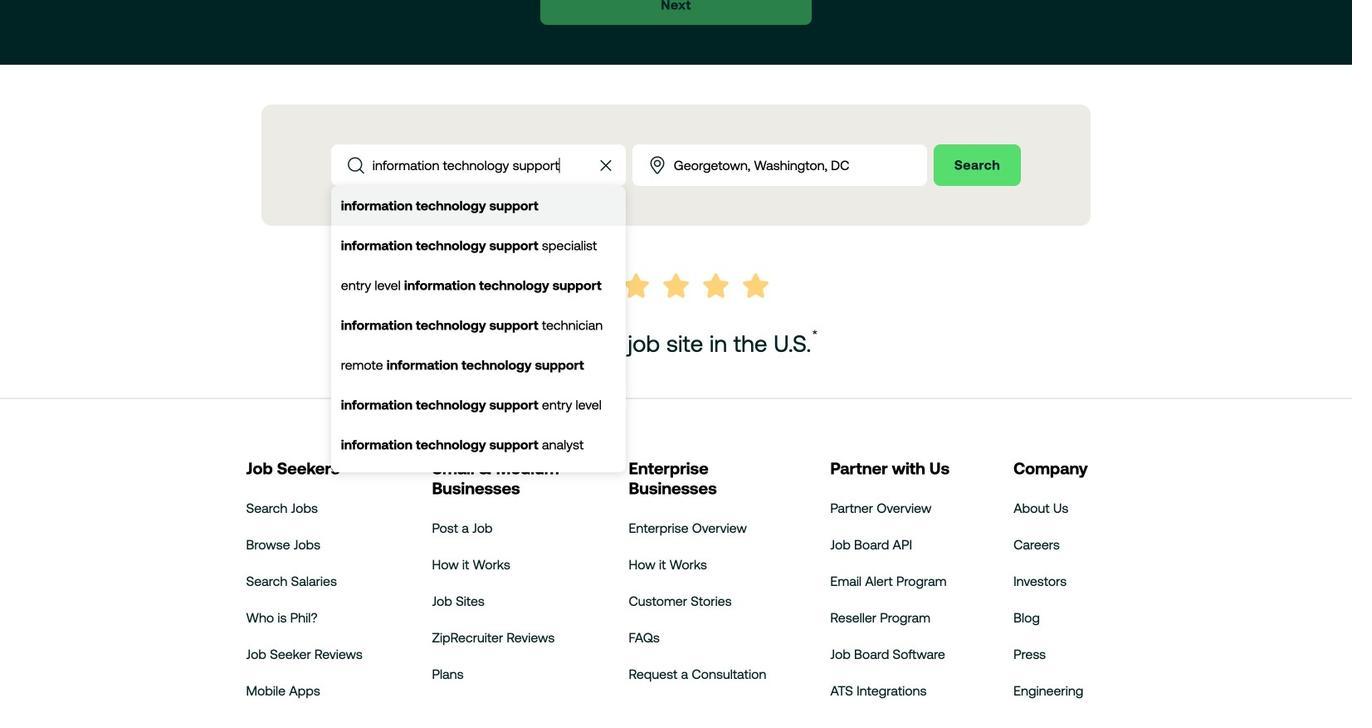 Task type: vqa. For each thing, say whether or not it's contained in the screenshot.
radio
no



Task type: describe. For each thing, give the bounding box(es) containing it.
Search location or remote text field
[[674, 145, 927, 185]]

none field search location or remote
[[633, 144, 927, 186]]



Task type: locate. For each thing, give the bounding box(es) containing it.
Search job title or keyword text field
[[373, 145, 579, 185]]

list box
[[331, 186, 626, 505]]

None field
[[331, 144, 626, 505], [633, 144, 927, 186], [331, 144, 626, 505]]

option
[[331, 465, 626, 505]]

clear image
[[596, 155, 616, 175]]



